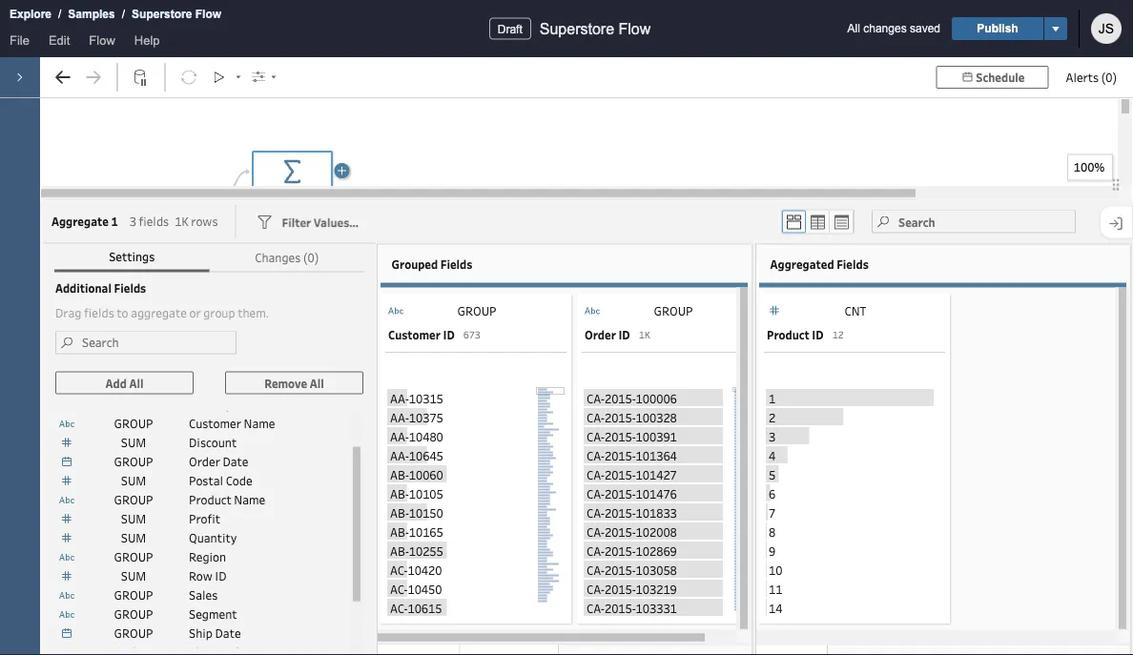 Task type: describe. For each thing, give the bounding box(es) containing it.
5 ca- from the top
[[587, 466, 605, 482]]

4 2015- from the top
[[605, 447, 636, 463]]

fields for 3
[[139, 214, 169, 229]]

1 ac- from the top
[[390, 562, 408, 578]]

sum for quantity
[[121, 530, 146, 546]]

5 2015- from the top
[[605, 466, 636, 482]]

(0) for changes (0)
[[303, 249, 319, 265]]

drag
[[55, 305, 81, 321]]

row id
[[189, 568, 227, 584]]

product for product id 12
[[767, 327, 810, 342]]

group for product name
[[114, 492, 153, 507]]

1 horizontal spatial flow
[[195, 8, 221, 21]]

2 horizontal spatial flow
[[619, 20, 651, 37]]

name for product name
[[234, 492, 265, 507]]

region
[[189, 549, 226, 565]]

10
[[769, 562, 782, 578]]

8 ca- from the top
[[587, 524, 605, 539]]

1 ab- from the top
[[390, 466, 409, 482]]

product for product name
[[189, 492, 232, 507]]

samples
[[68, 8, 115, 21]]

103219
[[636, 581, 677, 597]]

postal code
[[189, 473, 252, 488]]

673
[[463, 328, 481, 341]]

10 ca- from the top
[[587, 562, 605, 578]]

saved
[[910, 22, 940, 35]]

2
[[769, 409, 776, 425]]

10255
[[409, 543, 443, 558]]

edit
[[49, 33, 70, 47]]

fields for drag
[[84, 305, 114, 321]]

101476
[[636, 485, 677, 501]]

drag fields to aggregate or group them.
[[55, 305, 269, 321]]

1k for id
[[639, 328, 650, 341]]

edit button
[[39, 29, 80, 57]]

0 vertical spatial 3
[[129, 214, 136, 229]]

file button
[[0, 29, 39, 57]]

ca-2015-100006 ca-2015-100328 ca-2015-100391 ca-2015-101364 ca-2015-101427 ca-2015-101476 ca-2015-101833 ca-2015-102008 ca-2015-102869 ca-2015-103058 ca-2015-103219 ca-2015-103331
[[587, 390, 677, 616]]

group for segment
[[114, 606, 153, 622]]

additional fields
[[55, 280, 146, 295]]

101364
[[636, 447, 677, 463]]

rows
[[191, 214, 218, 229]]

help button
[[125, 29, 169, 57]]

explore / samples / superstore flow
[[10, 8, 221, 21]]

to
[[117, 305, 128, 321]]

flow inside popup button
[[89, 33, 115, 47]]

4 ca- from the top
[[587, 447, 605, 463]]

postal
[[189, 473, 223, 488]]

customer name
[[189, 415, 275, 431]]

9
[[769, 543, 776, 558]]

changes
[[255, 249, 301, 265]]

changes
[[863, 22, 907, 35]]

1 horizontal spatial superstore
[[540, 20, 614, 37]]

them.
[[238, 305, 269, 321]]

draft
[[498, 22, 522, 35]]

4 ab- from the top
[[390, 524, 409, 539]]

10645
[[409, 447, 443, 463]]

schedule
[[976, 70, 1025, 85]]

100006
[[636, 390, 677, 406]]

3 fields 1k rows
[[129, 214, 218, 229]]

8 2015- from the top
[[605, 524, 636, 539]]

or
[[189, 305, 201, 321]]

11 2015- from the top
[[605, 581, 636, 597]]

discount
[[189, 434, 237, 450]]

103058
[[636, 562, 677, 578]]

quantity
[[189, 530, 237, 546]]

5 ab- from the top
[[390, 543, 409, 558]]

sales
[[189, 587, 218, 603]]

7 ca- from the top
[[587, 505, 605, 520]]

flow button
[[80, 29, 125, 57]]

ship
[[189, 625, 213, 641]]

2 2015- from the top
[[605, 409, 636, 425]]

1k for fields
[[175, 214, 189, 229]]

date for order date
[[223, 454, 248, 469]]

3 ac- from the top
[[390, 600, 408, 616]]

7 2015- from the top
[[605, 505, 636, 520]]

group for ship date
[[114, 625, 153, 641]]

Search text field
[[872, 210, 1076, 233]]

order id 1k
[[585, 327, 650, 342]]

3 ca- from the top
[[587, 428, 605, 444]]

4 aa- from the top
[[390, 447, 409, 463]]

fields for grouped fields
[[440, 256, 472, 271]]

id for row
[[215, 568, 227, 584]]

explore link
[[9, 5, 52, 24]]

10 2015- from the top
[[605, 562, 636, 578]]

14
[[769, 600, 782, 616]]

6 2015- from the top
[[605, 485, 636, 501]]

profit
[[189, 511, 220, 526]]

6 ca- from the top
[[587, 485, 605, 501]]

11
[[769, 581, 782, 597]]

10315
[[409, 390, 443, 406]]

aggregated
[[770, 256, 834, 271]]

id for product
[[812, 327, 824, 342]]

name for customer name
[[244, 415, 275, 431]]

samples link
[[67, 5, 116, 24]]

3 2015- from the top
[[605, 428, 636, 444]]

8
[[769, 524, 776, 539]]

publish
[[977, 22, 1018, 35]]



Task type: vqa. For each thing, say whether or not it's contained in the screenshot.


Task type: locate. For each thing, give the bounding box(es) containing it.
order date
[[189, 454, 248, 469]]

customer for customer id 673
[[388, 327, 441, 342]]

ca- left 100391
[[587, 428, 605, 444]]

ca- left 103219
[[587, 581, 605, 597]]

1 ca- from the top
[[587, 390, 605, 406]]

0 horizontal spatial 3
[[129, 214, 136, 229]]

2015- down 103219
[[605, 600, 636, 616]]

2 aa- from the top
[[390, 409, 409, 425]]

4
[[769, 447, 776, 463]]

ab- down "10150"
[[390, 524, 409, 539]]

2015- up 101833
[[605, 485, 636, 501]]

row
[[189, 568, 212, 584]]

ab- up 10165
[[390, 505, 409, 520]]

1 2 3 4 5 6 7 8 9 10 11 14
[[769, 390, 782, 616]]

0 vertical spatial name
[[244, 415, 275, 431]]

0 vertical spatial 1
[[111, 213, 118, 228]]

5 sum from the top
[[121, 568, 146, 584]]

102869
[[636, 543, 677, 558]]

1 horizontal spatial (0)
[[1101, 69, 1117, 85]]

(0) for alerts (0)
[[1101, 69, 1117, 85]]

code
[[226, 473, 252, 488]]

order for order id 1k
[[585, 327, 616, 342]]

publish button
[[952, 17, 1043, 40]]

ac- up the 10450
[[390, 562, 408, 578]]

js
[[1099, 21, 1114, 36]]

sum left postal
[[121, 473, 146, 488]]

sum for profit
[[121, 511, 146, 526]]

superstore right draft
[[540, 20, 614, 37]]

100328
[[636, 409, 677, 425]]

/ up edit
[[58, 8, 61, 21]]

(0)
[[1101, 69, 1117, 85], [303, 249, 319, 265]]

3 up settings
[[129, 214, 136, 229]]

customer for customer name
[[189, 415, 241, 431]]

2 vertical spatial ac-
[[390, 600, 408, 616]]

4 sum from the top
[[121, 530, 146, 546]]

2 ac- from the top
[[390, 581, 408, 597]]

(0) right alerts
[[1101, 69, 1117, 85]]

ac- down the 10450
[[390, 600, 408, 616]]

1 aa- from the top
[[390, 390, 409, 406]]

sum for postal code
[[121, 473, 146, 488]]

product
[[767, 327, 810, 342], [189, 492, 232, 507]]

1 horizontal spatial 1
[[769, 390, 776, 406]]

0 vertical spatial customer
[[388, 327, 441, 342]]

1 right aggregate
[[111, 213, 118, 228]]

aa- up 10480
[[390, 409, 409, 425]]

group
[[203, 305, 235, 321]]

11 ca- from the top
[[587, 581, 605, 597]]

0 horizontal spatial superstore
[[132, 8, 192, 21]]

1 vertical spatial date
[[215, 625, 241, 641]]

1 vertical spatial 3
[[769, 428, 776, 444]]

customer left 673
[[388, 327, 441, 342]]

10060
[[409, 466, 443, 482]]

fields up to
[[114, 280, 146, 295]]

2015- down 101364
[[605, 466, 636, 482]]

ab- up 10420
[[390, 543, 409, 558]]

file
[[10, 33, 30, 47]]

2015- down 103058
[[605, 581, 636, 597]]

order for order date
[[189, 454, 220, 469]]

102008
[[636, 524, 677, 539]]

group
[[457, 302, 496, 318], [654, 302, 693, 318], [114, 415, 153, 431], [114, 454, 153, 469], [114, 492, 153, 507], [114, 549, 153, 565], [114, 587, 153, 603], [114, 606, 153, 622], [114, 625, 153, 641]]

101833
[[636, 505, 677, 520]]

customer id 673
[[388, 327, 481, 342]]

2015- up the 101427
[[605, 447, 636, 463]]

1k inside order id 1k
[[639, 328, 650, 341]]

1 vertical spatial ac-
[[390, 581, 408, 597]]

10105
[[409, 485, 443, 501]]

10450
[[408, 581, 442, 597]]

superstore flow
[[540, 20, 651, 37]]

ca- left the 101427
[[587, 466, 605, 482]]

/
[[58, 8, 61, 21], [122, 8, 125, 21]]

superstore flow link
[[131, 5, 222, 24]]

0 horizontal spatial customer
[[189, 415, 241, 431]]

2015- down 100328
[[605, 428, 636, 444]]

fields for aggregated fields
[[837, 256, 869, 271]]

3
[[129, 214, 136, 229], [769, 428, 776, 444]]

0 horizontal spatial 1
[[111, 213, 118, 228]]

None radio
[[782, 210, 806, 233], [806, 210, 830, 233], [782, 210, 806, 233], [806, 210, 830, 233]]

all changes saved
[[848, 22, 940, 35]]

0 horizontal spatial /
[[58, 8, 61, 21]]

3 up "4"
[[769, 428, 776, 444]]

superstore up help
[[132, 8, 192, 21]]

2 ab- from the top
[[390, 485, 409, 501]]

/ right samples
[[122, 8, 125, 21]]

product left 12
[[767, 327, 810, 342]]

customer up the discount
[[189, 415, 241, 431]]

alerts (0)
[[1066, 69, 1117, 85]]

fields
[[440, 256, 472, 271], [837, 256, 869, 271], [114, 280, 146, 295]]

0 vertical spatial (0)
[[1101, 69, 1117, 85]]

aa- up "10645"
[[390, 428, 409, 444]]

order
[[585, 327, 616, 342], [189, 454, 220, 469]]

1 vertical spatial order
[[189, 454, 220, 469]]

ca- left 102869 at right
[[587, 543, 605, 558]]

1
[[111, 213, 118, 228], [769, 390, 776, 406]]

settings
[[109, 248, 155, 264]]

2015- down 100006
[[605, 409, 636, 425]]

ca- left 102008
[[587, 524, 605, 539]]

0 vertical spatial date
[[223, 454, 248, 469]]

12
[[832, 328, 844, 341]]

3 sum from the top
[[121, 511, 146, 526]]

option group
[[781, 209, 855, 234]]

id for order
[[618, 327, 630, 342]]

date up "code"
[[223, 454, 248, 469]]

1 horizontal spatial product
[[767, 327, 810, 342]]

name up order date
[[244, 415, 275, 431]]

aa- up 10060
[[390, 447, 409, 463]]

10420
[[408, 562, 442, 578]]

Search text field
[[55, 331, 237, 354]]

fields up settings
[[139, 214, 169, 229]]

1 2015- from the top
[[605, 390, 636, 406]]

0 horizontal spatial fields
[[114, 280, 146, 295]]

1 inside 1 2 3 4 5 6 7 8 9 10 11 14
[[769, 390, 776, 406]]

cnt
[[845, 302, 866, 318]]

3 inside 1 2 3 4 5 6 7 8 9 10 11 14
[[769, 428, 776, 444]]

5
[[769, 466, 776, 482]]

0 horizontal spatial flow
[[89, 33, 115, 47]]

1 vertical spatial fields
[[84, 305, 114, 321]]

aggregated fields
[[768, 256, 871, 271]]

group for sales
[[114, 587, 153, 603]]

0 horizontal spatial (0)
[[303, 249, 319, 265]]

aa- up the 10375
[[390, 390, 409, 406]]

grouped
[[392, 256, 438, 271]]

ab- up 10105
[[390, 466, 409, 482]]

10165
[[409, 524, 443, 539]]

1 horizontal spatial 3
[[769, 428, 776, 444]]

2015- down 101833
[[605, 524, 636, 539]]

ca- left 100006
[[587, 390, 605, 406]]

3 aa- from the top
[[390, 428, 409, 444]]

ca- left 100328
[[587, 409, 605, 425]]

2 horizontal spatial fields
[[837, 256, 869, 271]]

aggregate
[[131, 305, 187, 321]]

group for customer name
[[114, 415, 153, 431]]

1 up 2
[[769, 390, 776, 406]]

1 horizontal spatial order
[[585, 327, 616, 342]]

name down "code"
[[234, 492, 265, 507]]

fields
[[139, 214, 169, 229], [84, 305, 114, 321]]

sum left the row
[[121, 568, 146, 584]]

None radio
[[830, 210, 854, 233]]

1 horizontal spatial 1k
[[639, 328, 650, 341]]

100391
[[636, 428, 677, 444]]

alerts
[[1066, 69, 1099, 85]]

sum for row id
[[121, 568, 146, 584]]

product id 12
[[767, 327, 844, 342]]

ca- left 101833
[[587, 505, 605, 520]]

group for order date
[[114, 454, 153, 469]]

2 / from the left
[[122, 8, 125, 21]]

0 vertical spatial ac-
[[390, 562, 408, 578]]

2 ca- from the top
[[587, 409, 605, 425]]

2015- up 102008
[[605, 505, 636, 520]]

group for region
[[114, 549, 153, 565]]

1 horizontal spatial fields
[[440, 256, 472, 271]]

segment
[[189, 606, 237, 622]]

fields right grouped
[[440, 256, 472, 271]]

sum
[[121, 434, 146, 450], [121, 473, 146, 488], [121, 511, 146, 526], [121, 530, 146, 546], [121, 568, 146, 584]]

10150
[[409, 505, 443, 520]]

ab- up "10150"
[[390, 485, 409, 501]]

1 horizontal spatial /
[[122, 8, 125, 21]]

superstore
[[132, 8, 192, 21], [540, 20, 614, 37]]

9 2015- from the top
[[605, 543, 636, 558]]

grouped fields
[[389, 256, 475, 271]]

js button
[[1091, 13, 1122, 44]]

1 vertical spatial (0)
[[303, 249, 319, 265]]

1 horizontal spatial fields
[[139, 214, 169, 229]]

sum left the discount
[[121, 434, 146, 450]]

2 sum from the top
[[121, 473, 146, 488]]

all
[[848, 22, 860, 35]]

product down postal
[[189, 492, 232, 507]]

0 vertical spatial fields
[[139, 214, 169, 229]]

aa-
[[390, 390, 409, 406], [390, 409, 409, 425], [390, 428, 409, 444], [390, 447, 409, 463]]

changes (0)
[[255, 249, 319, 265]]

1k left rows
[[175, 214, 189, 229]]

2015- down 102008
[[605, 543, 636, 558]]

sum left quantity
[[121, 530, 146, 546]]

1 vertical spatial product
[[189, 492, 232, 507]]

ca- left 101364
[[587, 447, 605, 463]]

explore
[[10, 8, 52, 21]]

ca-
[[587, 390, 605, 406], [587, 409, 605, 425], [587, 428, 605, 444], [587, 447, 605, 463], [587, 466, 605, 482], [587, 485, 605, 501], [587, 505, 605, 520], [587, 524, 605, 539], [587, 543, 605, 558], [587, 562, 605, 578], [587, 581, 605, 597], [587, 600, 605, 616]]

0 horizontal spatial order
[[189, 454, 220, 469]]

10615
[[408, 600, 442, 616]]

10375
[[409, 409, 443, 425]]

date
[[223, 454, 248, 469], [215, 625, 241, 641]]

2015-
[[605, 390, 636, 406], [605, 409, 636, 425], [605, 428, 636, 444], [605, 447, 636, 463], [605, 466, 636, 482], [605, 485, 636, 501], [605, 505, 636, 520], [605, 524, 636, 539], [605, 543, 636, 558], [605, 562, 636, 578], [605, 581, 636, 597], [605, 600, 636, 616]]

additional
[[55, 280, 112, 295]]

fields up cnt
[[837, 256, 869, 271]]

aggregate
[[52, 213, 109, 228]]

0 vertical spatial 1k
[[175, 214, 189, 229]]

101427
[[636, 466, 677, 482]]

sum left profit
[[121, 511, 146, 526]]

product name
[[189, 492, 265, 507]]

2015- down 102869 at right
[[605, 562, 636, 578]]

1k up 100006
[[639, 328, 650, 341]]

date down segment
[[215, 625, 241, 641]]

1 horizontal spatial customer
[[388, 327, 441, 342]]

103331
[[636, 600, 677, 616]]

7
[[769, 505, 776, 520]]

0 horizontal spatial product
[[189, 492, 232, 507]]

10480
[[409, 428, 443, 444]]

ca- left 103331
[[587, 600, 605, 616]]

0 horizontal spatial fields
[[84, 305, 114, 321]]

2015- up 100328
[[605, 390, 636, 406]]

fields left to
[[84, 305, 114, 321]]

fields for additional fields
[[114, 280, 146, 295]]

1 / from the left
[[58, 8, 61, 21]]

ship date
[[189, 625, 241, 641]]

ac- down 10420
[[390, 581, 408, 597]]

1 vertical spatial customer
[[189, 415, 241, 431]]

9 ca- from the top
[[587, 543, 605, 558]]

schedule button
[[936, 66, 1049, 89]]

12 2015- from the top
[[605, 600, 636, 616]]

ca- left 103058
[[587, 562, 605, 578]]

ca- left 101476
[[587, 485, 605, 501]]

aa-10315 aa-10375 aa-10480 aa-10645 ab-10060 ab-10105 ab-10150 ab-10165 ab-10255 ac-10420 ac-10450 ac-10615
[[390, 390, 443, 616]]

(0) right changes
[[303, 249, 319, 265]]

name
[[244, 415, 275, 431], [234, 492, 265, 507]]

help
[[134, 33, 160, 47]]

3 ab- from the top
[[390, 505, 409, 520]]

0 horizontal spatial 1k
[[175, 214, 189, 229]]

1 vertical spatial 1k
[[639, 328, 650, 341]]

1 sum from the top
[[121, 434, 146, 450]]

date for ship date
[[215, 625, 241, 641]]

id for customer
[[443, 327, 455, 342]]

sum for discount
[[121, 434, 146, 450]]

0 vertical spatial order
[[585, 327, 616, 342]]

12 ca- from the top
[[587, 600, 605, 616]]

1 vertical spatial name
[[234, 492, 265, 507]]

1 vertical spatial 1
[[769, 390, 776, 406]]

0 vertical spatial product
[[767, 327, 810, 342]]



